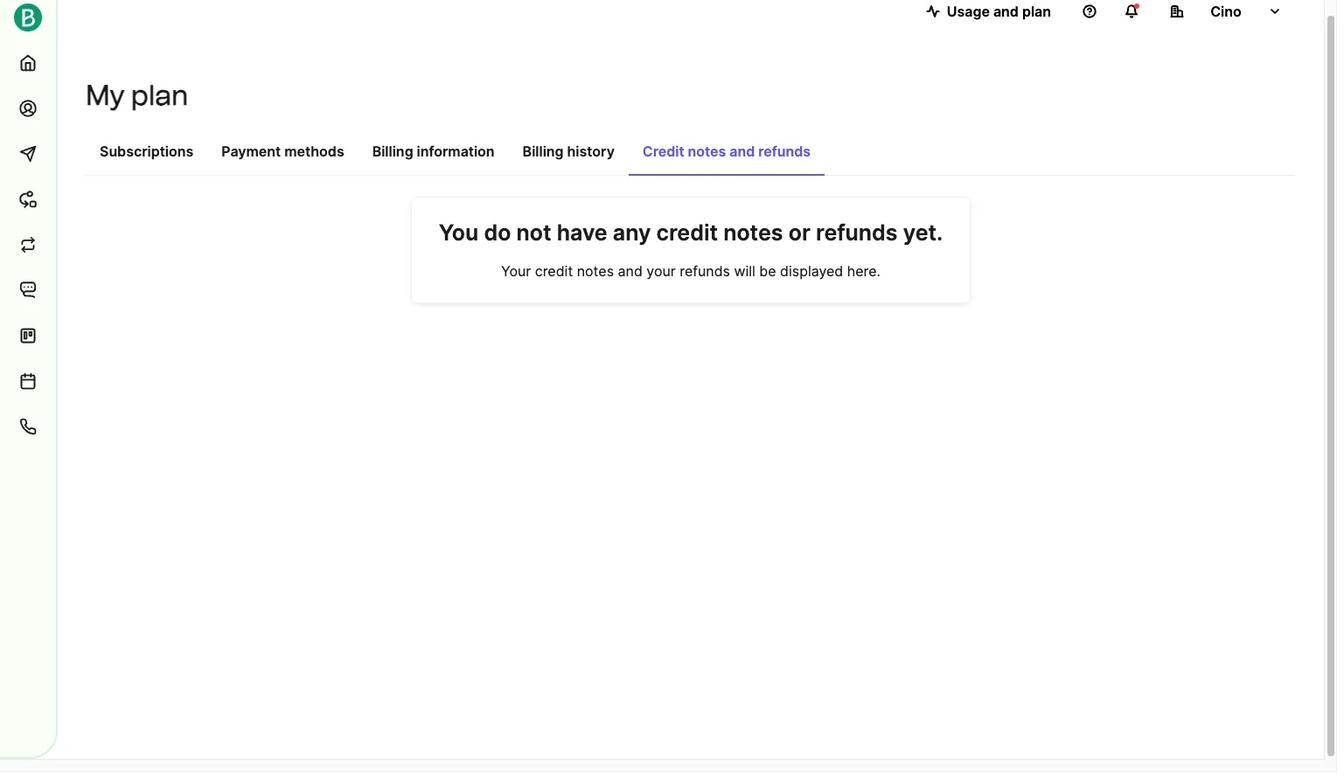 Task type: describe. For each thing, give the bounding box(es) containing it.
billing information
[[372, 143, 495, 160]]

will
[[734, 262, 755, 280]]

notes inside credit notes and refunds link
[[688, 143, 726, 160]]

methods
[[284, 143, 344, 160]]

here.
[[847, 262, 881, 280]]

and inside button
[[993, 3, 1019, 20]]

credit notes and refunds link
[[629, 134, 825, 176]]

usage and plan button
[[912, 0, 1065, 29]]

credit notes and refunds
[[643, 143, 811, 160]]

payment
[[221, 143, 281, 160]]

payment methods
[[221, 143, 344, 160]]

be
[[759, 262, 776, 280]]

billing for billing history
[[523, 143, 564, 160]]

displayed
[[780, 262, 843, 280]]

you do not have any credit notes or refunds yet.
[[439, 219, 943, 246]]

you
[[439, 219, 479, 246]]

or
[[789, 219, 810, 246]]

2 vertical spatial notes
[[577, 262, 614, 280]]

usage
[[947, 3, 990, 20]]

cino
[[1210, 3, 1242, 20]]

yet.
[[903, 219, 943, 246]]

not
[[516, 219, 551, 246]]

have
[[557, 219, 607, 246]]

history
[[567, 143, 615, 160]]

your
[[647, 262, 676, 280]]

0 vertical spatial credit
[[656, 219, 718, 246]]

do
[[484, 219, 511, 246]]



Task type: vqa. For each thing, say whether or not it's contained in the screenshot.
have
yes



Task type: locate. For each thing, give the bounding box(es) containing it.
0 horizontal spatial credit
[[535, 262, 573, 280]]

notes up will
[[723, 219, 783, 246]]

billing history link
[[509, 134, 629, 174]]

billing left information
[[372, 143, 413, 160]]

plan
[[1022, 3, 1051, 20], [131, 79, 188, 112]]

0 vertical spatial and
[[993, 3, 1019, 20]]

my plan
[[86, 79, 188, 112]]

usage and plan
[[947, 3, 1051, 20]]

credit
[[643, 143, 684, 160]]

1 horizontal spatial billing
[[523, 143, 564, 160]]

refunds up here.
[[816, 219, 898, 246]]

1 horizontal spatial and
[[730, 143, 755, 160]]

your credit notes and your refunds will be displayed here.
[[501, 262, 881, 280]]

notes right credit
[[688, 143, 726, 160]]

2 horizontal spatial and
[[993, 3, 1019, 20]]

0 vertical spatial refunds
[[758, 143, 811, 160]]

1 horizontal spatial credit
[[656, 219, 718, 246]]

notes down have
[[577, 262, 614, 280]]

2 vertical spatial and
[[618, 262, 643, 280]]

2 vertical spatial refunds
[[680, 262, 730, 280]]

payment methods link
[[207, 134, 358, 174]]

1 vertical spatial plan
[[131, 79, 188, 112]]

tab list containing subscriptions
[[86, 134, 1296, 176]]

billing
[[372, 143, 413, 160], [523, 143, 564, 160]]

0 vertical spatial plan
[[1022, 3, 1051, 20]]

my
[[86, 79, 125, 112]]

cino button
[[1156, 0, 1296, 29]]

refunds
[[758, 143, 811, 160], [816, 219, 898, 246], [680, 262, 730, 280]]

0 horizontal spatial plan
[[131, 79, 188, 112]]

refunds up the or
[[758, 143, 811, 160]]

2 horizontal spatial refunds
[[816, 219, 898, 246]]

subscriptions
[[100, 143, 193, 160]]

0 horizontal spatial billing
[[372, 143, 413, 160]]

plan inside usage and plan button
[[1022, 3, 1051, 20]]

and right credit
[[730, 143, 755, 160]]

credit up your credit notes and your refunds will be displayed here.
[[656, 219, 718, 246]]

credit
[[656, 219, 718, 246], [535, 262, 573, 280]]

tab list
[[86, 134, 1296, 176]]

1 horizontal spatial refunds
[[758, 143, 811, 160]]

1 horizontal spatial plan
[[1022, 3, 1051, 20]]

subscriptions link
[[86, 134, 207, 174]]

credit right your
[[535, 262, 573, 280]]

notes
[[688, 143, 726, 160], [723, 219, 783, 246], [577, 262, 614, 280]]

2 billing from the left
[[523, 143, 564, 160]]

plan right my
[[131, 79, 188, 112]]

and
[[993, 3, 1019, 20], [730, 143, 755, 160], [618, 262, 643, 280]]

billing history
[[523, 143, 615, 160]]

billing left history
[[523, 143, 564, 160]]

and left your
[[618, 262, 643, 280]]

your
[[501, 262, 531, 280]]

plan right the usage
[[1022, 3, 1051, 20]]

1 billing from the left
[[372, 143, 413, 160]]

refunds left will
[[680, 262, 730, 280]]

0 vertical spatial notes
[[688, 143, 726, 160]]

0 horizontal spatial refunds
[[680, 262, 730, 280]]

1 vertical spatial notes
[[723, 219, 783, 246]]

billing for billing information
[[372, 143, 413, 160]]

information
[[417, 143, 495, 160]]

1 vertical spatial credit
[[535, 262, 573, 280]]

and right the usage
[[993, 3, 1019, 20]]

0 horizontal spatial and
[[618, 262, 643, 280]]

1 vertical spatial refunds
[[816, 219, 898, 246]]

any
[[613, 219, 651, 246]]

billing information link
[[358, 134, 509, 174]]

1 vertical spatial and
[[730, 143, 755, 160]]



